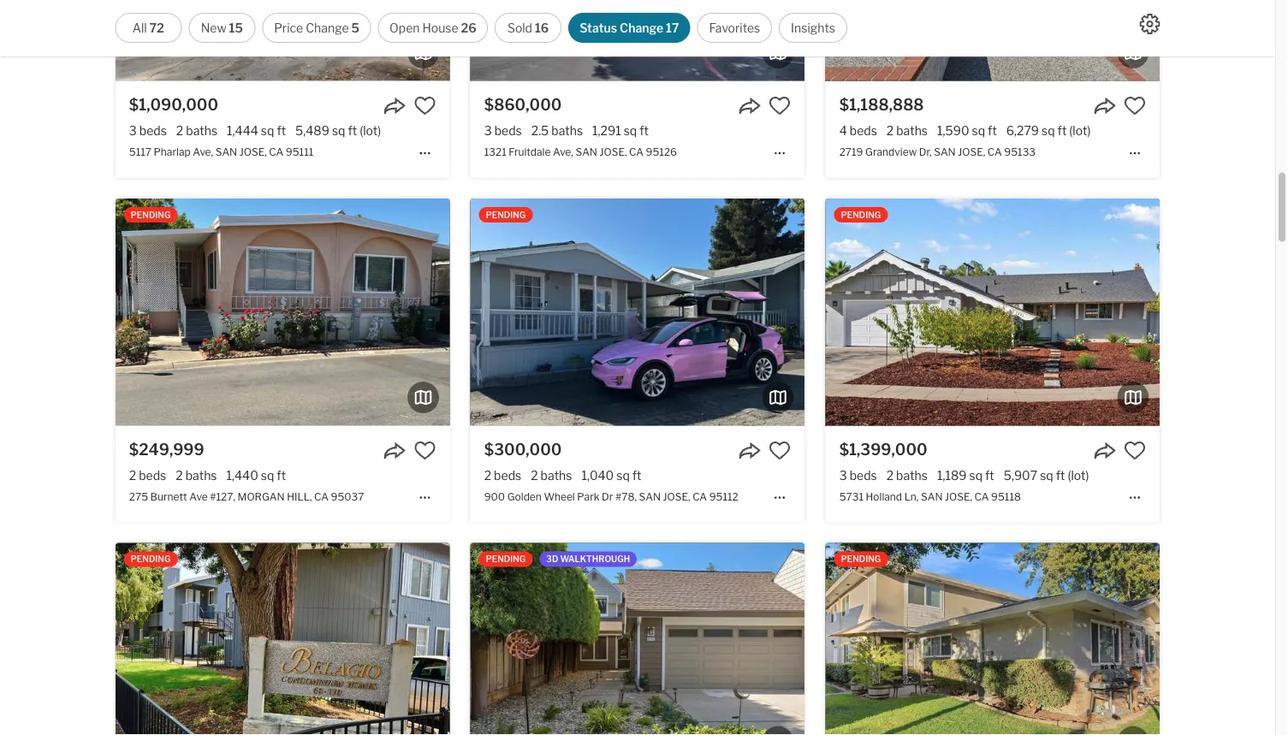 Task type: describe. For each thing, give the bounding box(es) containing it.
favorite button image for $249,999
[[414, 440, 436, 462]]

2 baths for $249,999
[[176, 469, 217, 483]]

park
[[577, 491, 600, 503]]

1,590 sq ft
[[937, 124, 997, 138]]

open
[[390, 21, 420, 35]]

favorite button checkbox for $249,999
[[414, 440, 436, 462]]

2 baths for $1,188,888
[[887, 124, 928, 138]]

1,040 sq ft
[[582, 469, 642, 483]]

fruitdale
[[509, 146, 551, 158]]

2719
[[840, 146, 863, 158]]

price
[[274, 21, 303, 35]]

2 for $1,090,000
[[176, 124, 183, 138]]

pending for photo of 5731 holland ln, san jose, ca 95118
[[841, 210, 881, 220]]

ave, for $1,090,000
[[193, 146, 213, 158]]

1,444
[[227, 124, 258, 138]]

photo of 275 burnett ave #127, morgan hill, ca 95037 image
[[115, 199, 450, 426]]

95037
[[331, 491, 364, 503]]

new
[[201, 21, 227, 35]]

2.5 baths
[[531, 124, 583, 138]]

baths for $1,188,888
[[897, 124, 928, 138]]

1,590
[[937, 124, 970, 138]]

beds for $1,188,888
[[850, 124, 877, 138]]

1,189 sq ft
[[937, 469, 995, 483]]

1,440
[[226, 469, 258, 483]]

favorite button image for $1,399,000
[[1124, 440, 1146, 462]]

26
[[461, 21, 477, 35]]

sq for $860,000
[[624, 124, 637, 138]]

5731
[[840, 491, 864, 503]]

sq for $1,399,000
[[970, 469, 983, 483]]

pending for "photo of 1273 setareh ct, san jose, ca 95125"
[[486, 554, 526, 565]]

ft for $1,090,000
[[277, 124, 286, 138]]

3 beds for $860,000
[[484, 124, 522, 138]]

baths for $1,399,000
[[896, 469, 928, 483]]

beds for $1,090,000
[[139, 124, 167, 138]]

baths for $300,000
[[541, 469, 572, 483]]

jose, for $1,090,000
[[240, 146, 267, 158]]

2.5
[[531, 124, 549, 138]]

$1,090,000
[[129, 96, 218, 114]]

6,279
[[1007, 124, 1039, 138]]

ca for $1,090,000
[[269, 146, 284, 158]]

5,489 sq ft (lot)
[[295, 124, 381, 138]]

pending for photo of 900 golden wheel park dr #78, san jose, ca 95112
[[486, 210, 526, 220]]

6,279 sq ft (lot)
[[1007, 124, 1091, 138]]

ca for $1,399,000
[[975, 491, 989, 503]]

status
[[580, 21, 617, 35]]

ca for $1,188,888
[[988, 146, 1002, 158]]

san for $1,188,888
[[934, 146, 956, 158]]

ca left 95112
[[693, 491, 707, 503]]

5,489
[[295, 124, 330, 138]]

95112
[[709, 491, 739, 503]]

hill,
[[287, 491, 312, 503]]

ft for $300,000
[[633, 469, 642, 483]]

jose, for $1,188,888
[[958, 146, 986, 158]]

holland
[[866, 491, 902, 503]]

ca right hill,
[[314, 491, 329, 503]]

275 burnett ave #127, morgan hill, ca 95037
[[129, 491, 364, 503]]

photo of 1273 setareh ct, san jose, ca 95125 image
[[471, 543, 805, 735]]

#78,
[[615, 491, 637, 503]]

sold
[[508, 21, 533, 35]]

$1,188,888
[[840, 96, 924, 114]]

photo of 2719 grandview dr, san jose, ca 95133 image
[[826, 0, 1160, 81]]

2 up 275
[[129, 469, 136, 483]]

95133
[[1004, 146, 1036, 158]]

1,291
[[592, 124, 621, 138]]

beds for $249,999
[[139, 469, 166, 483]]

1,040
[[582, 469, 614, 483]]

1,444 sq ft
[[227, 124, 286, 138]]

(lot) for $1,399,000
[[1068, 469, 1089, 483]]

sq for $1,188,888
[[972, 124, 985, 138]]

change for 17
[[620, 21, 664, 35]]

ca for $860,000
[[629, 146, 644, 158]]

favorite button image for $1,090,000
[[414, 95, 436, 117]]

Open House radio
[[378, 13, 488, 43]]

san for $1,399,000
[[921, 491, 943, 503]]

1321
[[484, 146, 507, 158]]

5,907
[[1004, 469, 1038, 483]]

jose, left 95112
[[663, 491, 691, 503]]

$249,999
[[129, 440, 204, 459]]

jose, for $1,399,000
[[945, 491, 973, 503]]

beds for $300,000
[[494, 469, 522, 483]]

$1,399,000
[[840, 440, 928, 459]]

pending for photo of 80 rancho dr unit c, san jose, ca 95111
[[131, 554, 171, 565]]

95126
[[646, 146, 677, 158]]

5117 pharlap ave, san jose, ca 95111
[[129, 146, 314, 158]]

all 72
[[132, 21, 164, 35]]

photo of 5117 pharlap ave, san jose, ca 95111 image
[[115, 0, 450, 81]]

golden
[[507, 491, 542, 503]]

favorite button image for $1,188,888
[[1124, 95, 1146, 117]]

dr,
[[919, 146, 932, 158]]

ft for $1,399,000
[[985, 469, 995, 483]]

sq right 5,907 on the right
[[1040, 469, 1054, 483]]

san for $860,000
[[576, 146, 598, 158]]

photo of 5731 holland ln, san jose, ca 95118 image
[[826, 199, 1160, 426]]

3 for $860,000
[[484, 124, 492, 138]]

95118
[[991, 491, 1021, 503]]

ft for $1,188,888
[[988, 124, 997, 138]]

all
[[132, 21, 147, 35]]

favorite button checkbox for $300,000
[[769, 440, 791, 462]]

2 for $300,000
[[531, 469, 538, 483]]

beds for $1,399,000
[[850, 469, 877, 483]]



Task type: locate. For each thing, give the bounding box(es) containing it.
sold 16
[[508, 21, 549, 35]]

beds right "4"
[[850, 124, 877, 138]]

Favorites radio
[[697, 13, 772, 43]]

(lot)
[[360, 124, 381, 138], [1070, 124, 1091, 138], [1068, 469, 1089, 483]]

ft
[[277, 124, 286, 138], [348, 124, 357, 138], [640, 124, 649, 138], [988, 124, 997, 138], [1058, 124, 1067, 138], [277, 469, 286, 483], [633, 469, 642, 483], [985, 469, 995, 483], [1056, 469, 1065, 483]]

2 for $1,399,000
[[887, 469, 894, 483]]

ave, for $860,000
[[553, 146, 573, 158]]

72
[[149, 21, 164, 35]]

3 beds up '1321'
[[484, 124, 522, 138]]

favorite button image for $300,000
[[769, 440, 791, 462]]

275
[[129, 491, 148, 503]]

jose, down the 1,444 sq ft
[[240, 146, 267, 158]]

ft up 95111
[[277, 124, 286, 138]]

1 horizontal spatial favorite button image
[[1124, 440, 1146, 462]]

jose, down 1,291
[[600, 146, 627, 158]]

pending for photo of 275 burnett ave #127, morgan hill, ca 95037
[[131, 210, 171, 220]]

san right '#78,'
[[639, 491, 661, 503]]

open house 26
[[390, 21, 477, 35]]

1,189
[[937, 469, 967, 483]]

2 baths up ln,
[[887, 469, 928, 483]]

baths up wheel
[[541, 469, 572, 483]]

jose, down 1,189
[[945, 491, 973, 503]]

1,291 sq ft
[[592, 124, 649, 138]]

ft right 6,279
[[1058, 124, 1067, 138]]

ft right 5,907 on the right
[[1056, 469, 1065, 483]]

1 horizontal spatial 3
[[484, 124, 492, 138]]

ft for $860,000
[[640, 124, 649, 138]]

san right dr,
[[934, 146, 956, 158]]

sq right 6,279
[[1042, 124, 1055, 138]]

2
[[176, 124, 183, 138], [887, 124, 894, 138], [129, 469, 136, 483], [176, 469, 183, 483], [484, 469, 491, 483], [531, 469, 538, 483], [887, 469, 894, 483]]

jose, down 1,590 sq ft
[[958, 146, 986, 158]]

1 favorite button image from the left
[[769, 440, 791, 462]]

ca left 95126
[[629, 146, 644, 158]]

burnett
[[150, 491, 187, 503]]

beds up 5117
[[139, 124, 167, 138]]

favorite button checkbox
[[414, 95, 436, 117], [769, 95, 791, 117], [1124, 95, 1146, 117], [414, 440, 436, 462], [769, 440, 791, 462], [1124, 440, 1146, 462]]

3 for $1,399,000
[[840, 469, 847, 483]]

0 horizontal spatial change
[[306, 21, 349, 35]]

3 beds for $1,399,000
[[840, 469, 877, 483]]

change for 5
[[306, 21, 349, 35]]

900
[[484, 491, 505, 503]]

3 beds
[[129, 124, 167, 138], [484, 124, 522, 138], [840, 469, 877, 483]]

0 horizontal spatial 2 beds
[[129, 469, 166, 483]]

san down the 1,444
[[215, 146, 237, 158]]

2 baths
[[176, 124, 218, 138], [887, 124, 928, 138], [176, 469, 217, 483], [531, 469, 572, 483], [887, 469, 928, 483]]

$300,000
[[484, 440, 562, 459]]

ft left 6,279
[[988, 124, 997, 138]]

Sold radio
[[495, 13, 562, 43]]

baths for $249,999
[[185, 469, 217, 483]]

pending down 2719
[[841, 210, 881, 220]]

pending
[[131, 210, 171, 220], [486, 210, 526, 220], [841, 210, 881, 220], [131, 554, 171, 565], [486, 554, 526, 565], [841, 554, 881, 565]]

sq right 5,489
[[332, 124, 345, 138]]

3d walkthrough
[[546, 554, 630, 565]]

change left 5
[[306, 21, 349, 35]]

2 baths for $300,000
[[531, 469, 572, 483]]

ca
[[269, 146, 284, 158], [629, 146, 644, 158], [988, 146, 1002, 158], [314, 491, 329, 503], [693, 491, 707, 503], [975, 491, 989, 503]]

beds up 900
[[494, 469, 522, 483]]

2 beds up 900
[[484, 469, 522, 483]]

pending down 275
[[131, 554, 171, 565]]

(lot) right 6,279
[[1070, 124, 1091, 138]]

5117
[[129, 146, 152, 158]]

photo of 900 golden wheel park dr #78, san jose, ca 95112 image
[[471, 199, 805, 426]]

3
[[129, 124, 137, 138], [484, 124, 492, 138], [840, 469, 847, 483]]

price change 5
[[274, 21, 359, 35]]

ft up 95118
[[985, 469, 995, 483]]

2 up holland
[[887, 469, 894, 483]]

1 horizontal spatial 3 beds
[[484, 124, 522, 138]]

change inside option
[[620, 21, 664, 35]]

2 baths up wheel
[[531, 469, 572, 483]]

2 beds up 275
[[129, 469, 166, 483]]

change left 17
[[620, 21, 664, 35]]

2 up golden
[[531, 469, 538, 483]]

favorite button checkbox for $1,090,000
[[414, 95, 436, 117]]

beds up '1321'
[[495, 124, 522, 138]]

photo of 1321 fruitdale ave, san jose, ca 95126 image
[[471, 0, 805, 81]]

3 for $1,090,000
[[129, 124, 137, 138]]

ca left 95118
[[975, 491, 989, 503]]

baths for $1,090,000
[[186, 124, 218, 138]]

0 horizontal spatial 3 beds
[[129, 124, 167, 138]]

ave,
[[193, 146, 213, 158], [553, 146, 573, 158]]

ca left 95111
[[269, 146, 284, 158]]

beds for $860,000
[[495, 124, 522, 138]]

favorite button checkbox for $860,000
[[769, 95, 791, 117]]

sq right 1,590
[[972, 124, 985, 138]]

morgan
[[238, 491, 285, 503]]

Insights radio
[[779, 13, 847, 43]]

3d
[[546, 554, 558, 565]]

ft up morgan
[[277, 469, 286, 483]]

5,907 sq ft (lot)
[[1004, 469, 1089, 483]]

1 change from the left
[[306, 21, 349, 35]]

pending for photo of 207 coy dr #4, san jose, ca 95123
[[841, 554, 881, 565]]

ave, right pharlap
[[193, 146, 213, 158]]

dr
[[602, 491, 613, 503]]

2 baths up 5117 pharlap ave, san jose, ca 95111
[[176, 124, 218, 138]]

wheel
[[544, 491, 575, 503]]

favorite button checkbox for $1,188,888
[[1124, 95, 1146, 117]]

2719 grandview dr, san jose, ca 95133
[[840, 146, 1036, 158]]

2 up grandview
[[887, 124, 894, 138]]

3 up 5117
[[129, 124, 137, 138]]

2 up pharlap
[[176, 124, 183, 138]]

5
[[351, 21, 359, 35]]

All radio
[[115, 13, 182, 43]]

1 horizontal spatial 2 beds
[[484, 469, 522, 483]]

2 baths up grandview
[[887, 124, 928, 138]]

1 2 beds from the left
[[129, 469, 166, 483]]

(lot) for $1,188,888
[[1070, 124, 1091, 138]]

grandview
[[866, 146, 917, 158]]

New radio
[[189, 13, 255, 43]]

house
[[422, 21, 458, 35]]

baths up 5117 pharlap ave, san jose, ca 95111
[[186, 124, 218, 138]]

favorites
[[709, 21, 760, 35]]

2 up 900
[[484, 469, 491, 483]]

2 baths for $1,399,000
[[887, 469, 928, 483]]

95111
[[286, 146, 314, 158]]

baths up 1321 fruitdale ave, san jose, ca 95126
[[552, 124, 583, 138]]

jose,
[[240, 146, 267, 158], [600, 146, 627, 158], [958, 146, 986, 158], [663, 491, 691, 503], [945, 491, 973, 503]]

option group
[[115, 13, 847, 43]]

17
[[666, 21, 679, 35]]

2 favorite button image from the left
[[1124, 440, 1146, 462]]

san
[[215, 146, 237, 158], [576, 146, 598, 158], [934, 146, 956, 158], [639, 491, 661, 503], [921, 491, 943, 503]]

2 for $1,188,888
[[887, 124, 894, 138]]

baths
[[186, 124, 218, 138], [552, 124, 583, 138], [897, 124, 928, 138], [185, 469, 217, 483], [541, 469, 572, 483], [896, 469, 928, 483]]

2 baths up ave
[[176, 469, 217, 483]]

(lot) for $1,090,000
[[360, 124, 381, 138]]

photo of 207 coy dr #4, san jose, ca 95123 image
[[826, 543, 1160, 735]]

5731 holland ln, san jose, ca 95118
[[840, 491, 1021, 503]]

16
[[535, 21, 549, 35]]

pending down 5117
[[131, 210, 171, 220]]

3 beds up 5731
[[840, 469, 877, 483]]

option group containing all
[[115, 13, 847, 43]]

ft up 95126
[[640, 124, 649, 138]]

0 horizontal spatial favorite button image
[[769, 440, 791, 462]]

(lot) right 5,489
[[360, 124, 381, 138]]

15
[[229, 21, 243, 35]]

ln,
[[905, 491, 919, 503]]

sq up morgan
[[261, 469, 274, 483]]

1 ave, from the left
[[193, 146, 213, 158]]

1321 fruitdale ave, san jose, ca 95126
[[484, 146, 677, 158]]

baths up dr,
[[897, 124, 928, 138]]

beds up 275
[[139, 469, 166, 483]]

1 horizontal spatial ave,
[[553, 146, 573, 158]]

new 15
[[201, 21, 243, 35]]

favorite button image
[[769, 440, 791, 462], [1124, 440, 1146, 462]]

2 for $249,999
[[176, 469, 183, 483]]

$860,000
[[484, 96, 562, 114]]

favorite button image
[[414, 95, 436, 117], [769, 95, 791, 117], [1124, 95, 1146, 117], [414, 440, 436, 462]]

ft right 5,489
[[348, 124, 357, 138]]

san right ln,
[[921, 491, 943, 503]]

3 beds up 5117
[[129, 124, 167, 138]]

pending left 3d
[[486, 554, 526, 565]]

0 horizontal spatial 3
[[129, 124, 137, 138]]

walkthrough
[[560, 554, 630, 565]]

sq for $1,090,000
[[261, 124, 274, 138]]

photo of 80 rancho dr unit c, san jose, ca 95111 image
[[115, 543, 450, 735]]

baths up ave
[[185, 469, 217, 483]]

favorite button checkbox for $1,399,000
[[1124, 440, 1146, 462]]

pending down '1321'
[[486, 210, 526, 220]]

2 horizontal spatial 3 beds
[[840, 469, 877, 483]]

ft for $249,999
[[277, 469, 286, 483]]

2 change from the left
[[620, 21, 664, 35]]

sq for $300,000
[[617, 469, 630, 483]]

1 horizontal spatial change
[[620, 21, 664, 35]]

beds
[[139, 124, 167, 138], [495, 124, 522, 138], [850, 124, 877, 138], [139, 469, 166, 483], [494, 469, 522, 483], [850, 469, 877, 483]]

favorite button image for $860,000
[[769, 95, 791, 117]]

Price Change radio
[[262, 13, 371, 43]]

ave
[[189, 491, 208, 503]]

4
[[840, 124, 847, 138]]

2 horizontal spatial 3
[[840, 469, 847, 483]]

ft up '#78,'
[[633, 469, 642, 483]]

2 baths for $1,090,000
[[176, 124, 218, 138]]

2 up burnett
[[176, 469, 183, 483]]

sq right 1,189
[[970, 469, 983, 483]]

2 beds
[[129, 469, 166, 483], [484, 469, 522, 483]]

baths for $860,000
[[552, 124, 583, 138]]

pending down 5731
[[841, 554, 881, 565]]

1,440 sq ft
[[226, 469, 286, 483]]

insights
[[791, 21, 836, 35]]

0 horizontal spatial ave,
[[193, 146, 213, 158]]

sq right the 1,444
[[261, 124, 274, 138]]

beds up 5731
[[850, 469, 877, 483]]

sq up '#78,'
[[617, 469, 630, 483]]

change
[[306, 21, 349, 35], [620, 21, 664, 35]]

ave, down 2.5 baths
[[553, 146, 573, 158]]

pharlap
[[154, 146, 191, 158]]

sq right 1,291
[[624, 124, 637, 138]]

san down 1,291
[[576, 146, 598, 158]]

ca left 95133 on the top right
[[988, 146, 1002, 158]]

3 up '1321'
[[484, 124, 492, 138]]

900 golden wheel park dr #78, san jose, ca 95112
[[484, 491, 739, 503]]

4 beds
[[840, 124, 877, 138]]

san for $1,090,000
[[215, 146, 237, 158]]

baths up ln,
[[896, 469, 928, 483]]

status change 17
[[580, 21, 679, 35]]

change inside option
[[306, 21, 349, 35]]

2 ave, from the left
[[553, 146, 573, 158]]

jose, for $860,000
[[600, 146, 627, 158]]

sq for $249,999
[[261, 469, 274, 483]]

2 beds for $249,999
[[129, 469, 166, 483]]

2 2 beds from the left
[[484, 469, 522, 483]]

#127,
[[210, 491, 235, 503]]

(lot) right 5,907 on the right
[[1068, 469, 1089, 483]]

3 beds for $1,090,000
[[129, 124, 167, 138]]

Status Change radio
[[569, 13, 691, 43]]

3 up 5731
[[840, 469, 847, 483]]

2 beds for $300,000
[[484, 469, 522, 483]]



Task type: vqa. For each thing, say whether or not it's contained in the screenshot.
MORGAN
yes



